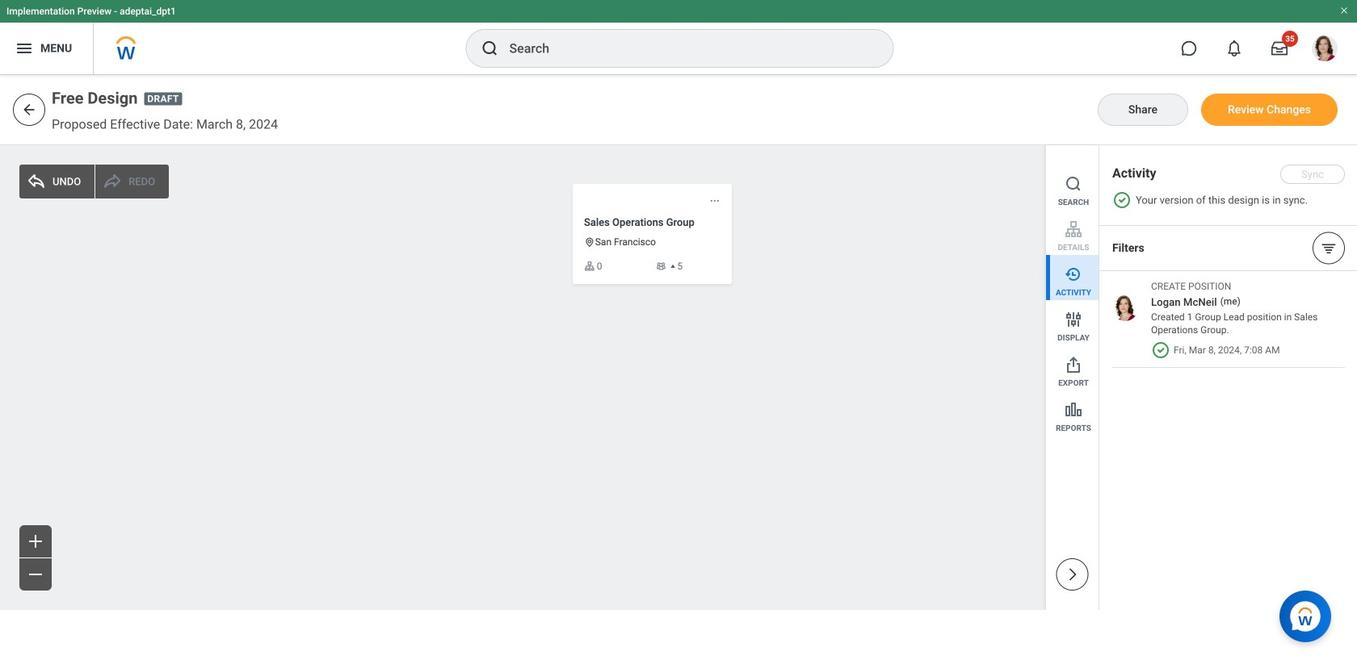 Task type: locate. For each thing, give the bounding box(es) containing it.
banner
[[0, 0, 1357, 74]]

plus image
[[26, 532, 45, 552]]

menu
[[1046, 145, 1099, 436]]

filter image
[[1321, 240, 1337, 257]]

undo l image
[[27, 172, 46, 191]]

minus image
[[26, 566, 45, 585]]

org chart image
[[584, 261, 595, 272]]

justify image
[[15, 39, 34, 58]]

check circle image
[[1151, 341, 1171, 360]]

chevron right image
[[1064, 567, 1081, 583]]



Task type: describe. For each thing, give the bounding box(es) containing it.
notifications large image
[[1226, 40, 1243, 57]]

related actions image
[[709, 196, 721, 207]]

caret up image
[[668, 262, 677, 271]]

Search Workday  search field
[[509, 31, 860, 66]]

search image
[[480, 39, 500, 58]]

check circle image
[[1112, 191, 1132, 210]]

close environment banner image
[[1339, 6, 1349, 15]]

profile logan mcneil image
[[1312, 36, 1338, 65]]

undo r image
[[103, 172, 122, 191]]

location image
[[584, 237, 595, 248]]

arrow left image
[[21, 102, 37, 118]]

contact card matrix manager image
[[656, 261, 667, 272]]

inbox large image
[[1272, 40, 1288, 57]]



Task type: vqa. For each thing, say whether or not it's contained in the screenshot.
menu
yes



